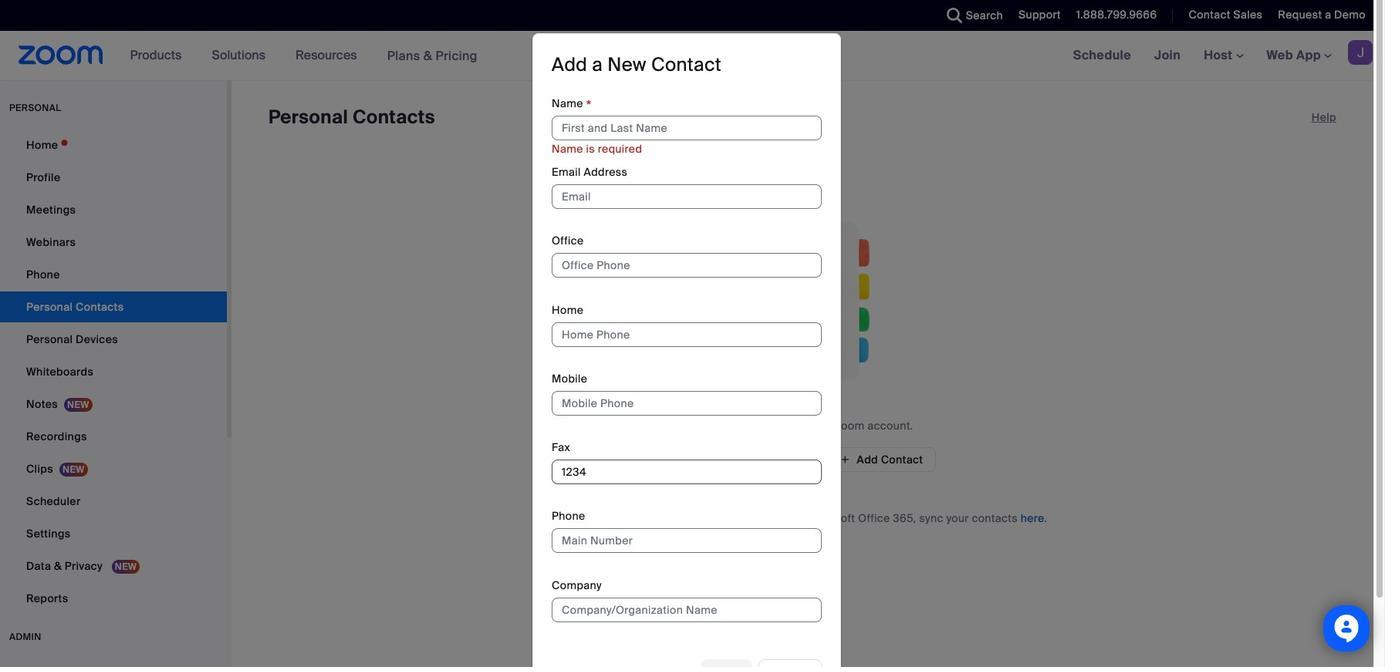 Task type: locate. For each thing, give the bounding box(es) containing it.
add image inside the import from csv file button
[[681, 452, 692, 468]]

personal devices link
[[0, 324, 227, 355]]

contact inside add a new contact dialog
[[651, 53, 722, 77]]

1 vertical spatial contacts
[[972, 512, 1018, 526]]

0 horizontal spatial a
[[592, 53, 603, 77]]

1 vertical spatial &
[[54, 560, 62, 573]]

pricing
[[436, 47, 478, 64]]

a for add
[[592, 53, 603, 77]]

plans & pricing link
[[387, 47, 478, 64], [387, 47, 478, 64]]

contact sales link up join
[[1177, 0, 1267, 31]]

contact inside contact sales link
[[1189, 8, 1231, 22]]

personal inside 'menu'
[[26, 333, 73, 347]]

profile link
[[0, 162, 227, 193]]

add down zoom
[[857, 453, 878, 467]]

your right "sync"
[[947, 512, 969, 526]]

a left new
[[592, 53, 603, 77]]

1 horizontal spatial add image
[[840, 453, 851, 467]]

personal up whiteboards
[[26, 333, 73, 347]]

phone inside personal menu 'menu'
[[26, 268, 60, 282]]

whiteboards
[[26, 365, 94, 379]]

1 vertical spatial office
[[858, 512, 890, 526]]

.
[[1045, 512, 1048, 526]]

a
[[1325, 8, 1332, 22], [592, 53, 603, 77]]

& for pricing
[[424, 47, 432, 64]]

Email Address text field
[[552, 185, 822, 209]]

contact right new
[[651, 53, 722, 77]]

0 horizontal spatial home
[[26, 138, 58, 152]]

0 vertical spatial your
[[809, 419, 831, 433]]

0 horizontal spatial phone
[[26, 268, 60, 282]]

0 horizontal spatial add
[[552, 53, 588, 77]]

reports link
[[0, 584, 227, 614]]

Office Phone text field
[[552, 254, 822, 278]]

phone
[[26, 268, 60, 282], [552, 510, 586, 524]]

contact left sales
[[1189, 8, 1231, 22]]

& inside personal menu 'menu'
[[54, 560, 62, 573]]

1 horizontal spatial add
[[857, 453, 878, 467]]

scheduler
[[26, 495, 81, 509]]

your
[[809, 419, 831, 433], [947, 512, 969, 526]]

Home text field
[[552, 322, 822, 347]]

is
[[586, 142, 595, 156]]

address
[[584, 165, 628, 179]]

home inside personal menu 'menu'
[[26, 138, 58, 152]]

plans & pricing
[[387, 47, 478, 64]]

contacts left here
[[972, 512, 1018, 526]]

recordings
[[26, 430, 87, 444]]

a left demo
[[1325, 8, 1332, 22]]

contacts right no
[[710, 419, 756, 433]]

phone down "fax"
[[552, 510, 586, 524]]

& inside product information navigation
[[424, 47, 432, 64]]

& for privacy
[[54, 560, 62, 573]]

contacts
[[710, 419, 756, 433], [972, 512, 1018, 526]]

phone down webinars
[[26, 268, 60, 282]]

from
[[736, 453, 761, 467]]

Company text field
[[552, 598, 822, 623]]

personal devices
[[26, 333, 118, 347]]

0 horizontal spatial personal
[[26, 333, 73, 347]]

support link
[[1007, 0, 1065, 31], [1019, 8, 1061, 22]]

0 horizontal spatial &
[[54, 560, 62, 573]]

name inside name *
[[552, 96, 583, 110]]

contact sales link
[[1177, 0, 1267, 31], [1189, 8, 1263, 22]]

office
[[552, 234, 584, 248], [858, 512, 890, 526]]

data
[[26, 560, 51, 573]]

home
[[26, 138, 58, 152], [552, 303, 584, 317]]

request a demo link
[[1267, 0, 1385, 31], [1278, 8, 1366, 22]]

home up mobile at the bottom left
[[552, 303, 584, 317]]

1 vertical spatial name
[[552, 142, 583, 156]]

microsoft right and
[[805, 512, 855, 526]]

2 horizontal spatial contact
[[1189, 8, 1231, 22]]

schedule
[[1073, 47, 1132, 63]]

0 horizontal spatial microsoft
[[672, 512, 722, 526]]

name
[[552, 96, 583, 110], [552, 142, 583, 156]]

no contacts added to your zoom account.
[[692, 419, 913, 433]]

for google calendar, microsoft exchange, and microsoft office 365, sync your contacts here .
[[558, 512, 1048, 526]]

Mobile text field
[[552, 391, 822, 416]]

added
[[759, 419, 793, 433]]

banner
[[0, 31, 1385, 81]]

support
[[1019, 8, 1061, 22]]

0 vertical spatial add
[[552, 53, 588, 77]]

add a new contact dialog
[[533, 33, 841, 668]]

name left *
[[552, 96, 583, 110]]

csv
[[764, 453, 786, 467]]

0 horizontal spatial contact
[[651, 53, 722, 77]]

0 vertical spatial home
[[26, 138, 58, 152]]

Phone text field
[[552, 529, 822, 554]]

1 vertical spatial home
[[552, 303, 584, 317]]

1 name from the top
[[552, 96, 583, 110]]

&
[[424, 47, 432, 64], [54, 560, 62, 573]]

settings
[[26, 527, 71, 541]]

add up name *
[[552, 53, 588, 77]]

0 horizontal spatial contacts
[[710, 419, 756, 433]]

contact
[[1189, 8, 1231, 22], [651, 53, 722, 77], [881, 453, 923, 467]]

a inside dialog
[[592, 53, 603, 77]]

office left "365,"
[[858, 512, 890, 526]]

1 vertical spatial add
[[857, 453, 878, 467]]

add
[[552, 53, 588, 77], [857, 453, 878, 467]]

notes link
[[0, 389, 227, 420]]

webinars
[[26, 235, 76, 249]]

2 vertical spatial contact
[[881, 453, 923, 467]]

1 horizontal spatial phone
[[552, 510, 586, 524]]

1 horizontal spatial &
[[424, 47, 432, 64]]

meetings
[[26, 203, 76, 217]]

personal menu menu
[[0, 130, 227, 616]]

home inside add a new contact dialog
[[552, 303, 584, 317]]

0 vertical spatial personal
[[269, 105, 348, 129]]

your right to at the right of the page
[[809, 419, 831, 433]]

0 horizontal spatial office
[[552, 234, 584, 248]]

home up "profile"
[[26, 138, 58, 152]]

0 vertical spatial &
[[424, 47, 432, 64]]

product information navigation
[[119, 31, 489, 81]]

1 horizontal spatial home
[[552, 303, 584, 317]]

0 horizontal spatial add image
[[681, 452, 692, 468]]

contacts
[[353, 105, 435, 129]]

2 name from the top
[[552, 142, 583, 156]]

1 vertical spatial contact
[[651, 53, 722, 77]]

add for add contact
[[857, 453, 878, 467]]

1.888.799.9666
[[1077, 8, 1157, 22]]

add image
[[681, 452, 692, 468], [840, 453, 851, 467]]

microsoft
[[672, 512, 722, 526], [805, 512, 855, 526]]

office down the email at the top left of the page
[[552, 234, 584, 248]]

1 vertical spatial a
[[592, 53, 603, 77]]

name left is
[[552, 142, 583, 156]]

1.888.799.9666 button
[[1065, 0, 1161, 31], [1077, 8, 1157, 22]]

add image inside button
[[840, 453, 851, 467]]

contact down account.
[[881, 453, 923, 467]]

1 horizontal spatial contact
[[881, 453, 923, 467]]

1 horizontal spatial a
[[1325, 8, 1332, 22]]

personal down product information navigation
[[269, 105, 348, 129]]

0 vertical spatial contact
[[1189, 8, 1231, 22]]

& right the plans
[[424, 47, 432, 64]]

import
[[698, 453, 733, 467]]

add inside button
[[857, 453, 878, 467]]

contact sales
[[1189, 8, 1263, 22]]

sync
[[919, 512, 944, 526]]

required
[[598, 142, 642, 156]]

0 horizontal spatial your
[[809, 419, 831, 433]]

add inside dialog
[[552, 53, 588, 77]]

microsoft up "phone" text field
[[672, 512, 722, 526]]

import from csv file
[[698, 453, 808, 467]]

a for request
[[1325, 8, 1332, 22]]

home link
[[0, 130, 227, 161]]

add image down zoom
[[840, 453, 851, 467]]

join link
[[1143, 31, 1193, 80]]

add image for add
[[840, 453, 851, 467]]

1 horizontal spatial microsoft
[[805, 512, 855, 526]]

1 horizontal spatial personal
[[269, 105, 348, 129]]

0 vertical spatial phone
[[26, 268, 60, 282]]

name for *
[[552, 96, 583, 110]]

0 vertical spatial name
[[552, 96, 583, 110]]

1 horizontal spatial your
[[947, 512, 969, 526]]

0 vertical spatial a
[[1325, 8, 1332, 22]]

email address
[[552, 165, 628, 179]]

add image left import
[[681, 452, 692, 468]]

& right data
[[54, 560, 62, 573]]

0 vertical spatial office
[[552, 234, 584, 248]]

1 vertical spatial phone
[[552, 510, 586, 524]]

personal
[[269, 105, 348, 129], [26, 333, 73, 347]]

1 vertical spatial personal
[[26, 333, 73, 347]]

contact sales link up meetings navigation
[[1189, 8, 1263, 22]]



Task type: vqa. For each thing, say whether or not it's contained in the screenshot.
Office Phone text box
yes



Task type: describe. For each thing, give the bounding box(es) containing it.
reports
[[26, 592, 68, 606]]

schedule link
[[1062, 31, 1143, 80]]

join
[[1155, 47, 1181, 63]]

contact inside add contact button
[[881, 453, 923, 467]]

add contact
[[857, 453, 923, 467]]

1 horizontal spatial office
[[858, 512, 890, 526]]

here
[[1021, 512, 1045, 526]]

1 horizontal spatial contacts
[[972, 512, 1018, 526]]

meetings navigation
[[1062, 31, 1385, 81]]

add for add a new contact
[[552, 53, 588, 77]]

add a new contact
[[552, 53, 722, 77]]

meetings link
[[0, 195, 227, 225]]

name *
[[552, 96, 592, 115]]

recordings link
[[0, 421, 227, 452]]

notes
[[26, 397, 58, 411]]

here link
[[1021, 512, 1045, 526]]

help link
[[1312, 105, 1337, 130]]

scheduler link
[[0, 486, 227, 517]]

no
[[692, 419, 707, 433]]

office inside add a new contact dialog
[[552, 234, 584, 248]]

add contact button
[[827, 448, 936, 472]]

plans
[[387, 47, 420, 64]]

profile
[[26, 171, 61, 184]]

data & privacy
[[26, 560, 106, 573]]

demo
[[1335, 8, 1366, 22]]

Fax text field
[[552, 460, 822, 485]]

email
[[552, 165, 581, 179]]

fax
[[552, 441, 571, 455]]

phone link
[[0, 259, 227, 290]]

and
[[783, 512, 802, 526]]

devices
[[76, 333, 118, 347]]

webinars link
[[0, 227, 227, 258]]

whiteboards link
[[0, 357, 227, 387]]

help
[[1312, 110, 1337, 124]]

exchange,
[[725, 512, 780, 526]]

1 vertical spatial your
[[947, 512, 969, 526]]

First and Last Name text field
[[552, 116, 822, 140]]

add image for import
[[681, 452, 692, 468]]

2 microsoft from the left
[[805, 512, 855, 526]]

settings link
[[0, 519, 227, 550]]

banner containing schedule
[[0, 31, 1385, 81]]

clips
[[26, 462, 53, 476]]

phone inside add a new contact dialog
[[552, 510, 586, 524]]

1 microsoft from the left
[[672, 512, 722, 526]]

personal for personal devices
[[26, 333, 73, 347]]

name for is
[[552, 142, 583, 156]]

to
[[795, 419, 806, 433]]

data & privacy link
[[0, 551, 227, 582]]

personal for personal contacts
[[269, 105, 348, 129]]

personal contacts
[[269, 105, 435, 129]]

file
[[789, 453, 808, 467]]

privacy
[[65, 560, 103, 573]]

zoom
[[834, 419, 865, 433]]

new
[[608, 53, 647, 77]]

mobile
[[552, 372, 588, 386]]

zoom logo image
[[19, 46, 103, 65]]

request a demo
[[1278, 8, 1366, 22]]

account.
[[868, 419, 913, 433]]

365,
[[893, 512, 917, 526]]

clips link
[[0, 454, 227, 485]]

request
[[1278, 8, 1322, 22]]

0 vertical spatial contacts
[[710, 419, 756, 433]]

*
[[586, 96, 592, 115]]

name is required
[[552, 142, 642, 156]]

google
[[578, 512, 616, 526]]

company
[[552, 579, 602, 592]]

sales
[[1234, 8, 1263, 22]]

calendar,
[[619, 512, 669, 526]]

import from csv file button
[[669, 448, 821, 472]]

for
[[558, 512, 575, 526]]

personal
[[9, 102, 61, 114]]

admin
[[9, 631, 41, 644]]



